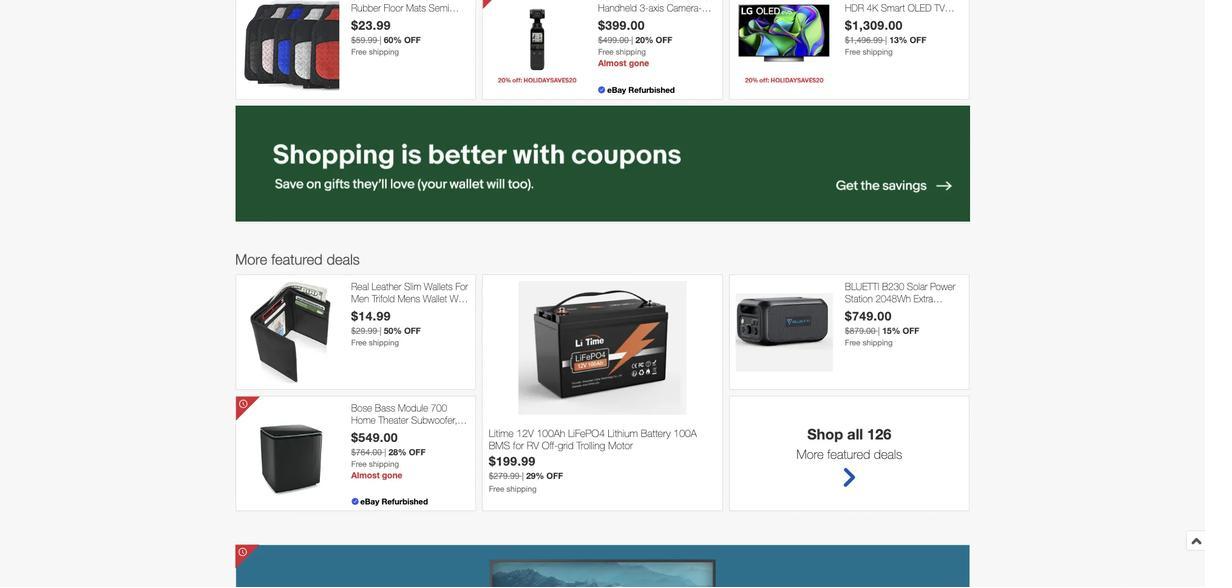 Task type: locate. For each thing, give the bounding box(es) containing it.
0 horizontal spatial almost
[[351, 470, 380, 480]]

almost for $549.00
[[351, 470, 380, 480]]

1 vertical spatial gone
[[382, 470, 403, 480]]

1 horizontal spatial gone
[[629, 58, 650, 68]]

off inside $14.99 $29.99 | 50% off free shipping
[[404, 325, 421, 336]]

free down $879.00
[[845, 338, 861, 347]]

free inside "$1,309.00 $1,496.99 | 13% off free shipping"
[[845, 48, 861, 57]]

off right 50%
[[404, 325, 421, 336]]

certified
[[598, 14, 632, 25], [351, 426, 385, 437]]

certified down home
[[351, 426, 385, 437]]

| left 60%
[[380, 35, 382, 45]]

1 horizontal spatial certified
[[598, 14, 632, 25]]

1 horizontal spatial battery
[[845, 305, 874, 316]]

12v
[[517, 428, 534, 440]]

0 vertical spatial almost
[[598, 58, 627, 68]]

floor
[[384, 2, 404, 13]]

ebay
[[608, 85, 627, 95], [361, 497, 380, 507]]

shipping inside $399.00 $499.00 | 20% off free shipping almost gone
[[616, 48, 646, 57]]

bose bass module 700 home theater subwoofer, certified refurbished
[[351, 403, 458, 437]]

mens
[[398, 293, 420, 304]]

refurbished down axis
[[634, 14, 683, 25]]

off right 28%
[[409, 447, 426, 457]]

off right 60%
[[404, 35, 421, 45]]

| left 15% at the right of page
[[879, 326, 880, 336]]

universal
[[351, 0, 388, 2]]

| for $549.00
[[385, 448, 386, 457]]

| inside $749.00 $879.00 | 15% off free shipping
[[879, 326, 880, 336]]

gone down 28%
[[382, 470, 403, 480]]

0 vertical spatial certified
[[598, 14, 632, 25]]

0 vertical spatial for
[[876, 305, 887, 316]]

1 vertical spatial for
[[513, 440, 524, 452]]

trimmable
[[351, 14, 392, 25]]

0 horizontal spatial oled
[[860, 0, 884, 2]]

0 vertical spatial featured
[[271, 251, 323, 268]]

free for $749.00
[[845, 338, 861, 347]]

| left 50%
[[380, 326, 382, 336]]

free down $499.00
[[598, 48, 614, 57]]

100a
[[674, 428, 697, 440]]

off inside 'litime 12v 100ah lifepo4 lithium battery 100a bms for rv off-grid trolling motor $199.99 $279.99 | 29% off free shipping'
[[547, 471, 563, 481]]

$23.99
[[351, 18, 391, 32]]

oled down 48
[[908, 2, 932, 13]]

ebay for $399.00
[[608, 85, 627, 95]]

trifold
[[372, 293, 395, 304]]

bose
[[351, 403, 372, 414]]

mats
[[406, 2, 426, 13]]

0 horizontal spatial for
[[513, 440, 524, 452]]

home
[[351, 415, 376, 426]]

refurbished down $399.00 $499.00 | 20% off free shipping almost gone
[[629, 85, 675, 95]]

battery down station
[[845, 305, 874, 316]]

deals
[[327, 251, 360, 268], [874, 447, 903, 462]]

for down 12v
[[513, 440, 524, 452]]

more featured deals
[[235, 251, 360, 268]]

1 horizontal spatial deals
[[874, 447, 903, 462]]

for inside 'litime 12v 100ah lifepo4 lithium battery 100a bms for rv off-grid trolling motor $199.99 $279.99 | 29% off free shipping'
[[513, 440, 524, 452]]

$549.00
[[351, 430, 398, 445]]

50%
[[384, 325, 402, 336]]

$1,309.00
[[845, 18, 903, 32]]

free for $23.99
[[351, 48, 367, 57]]

dji pocket 2 creator combo handheld 3-axis camera- certified refurbished link
[[598, 0, 717, 25]]

handheld
[[598, 2, 637, 13]]

extra
[[914, 293, 934, 304]]

| inside 'litime 12v 100ah lifepo4 lithium battery 100a bms for rv off-grid trolling motor $199.99 $279.99 | 29% off free shipping'
[[522, 471, 524, 481]]

almost inside the $549.00 $764.00 | 28% off free shipping almost gone
[[351, 470, 380, 480]]

shipping inside $749.00 $879.00 | 15% off free shipping
[[863, 338, 893, 347]]

| inside $399.00 $499.00 | 20% off free shipping almost gone
[[632, 35, 633, 45]]

trolling
[[577, 440, 606, 452]]

off for $1,309.00
[[910, 35, 927, 45]]

shipping down 50%
[[369, 338, 399, 347]]

1 vertical spatial ebay
[[361, 497, 380, 507]]

off for $749.00
[[903, 325, 920, 336]]

1 vertical spatial almost
[[351, 470, 380, 480]]

deals down 126 at the bottom
[[874, 447, 903, 462]]

real leather slim wallets for men trifold mens wallet w/ id window rfid blocking link
[[351, 281, 470, 316]]

0 horizontal spatial certified
[[351, 426, 385, 437]]

| inside $23.99 $59.99 | 60% off free shipping
[[380, 35, 382, 45]]

deals up real
[[327, 251, 360, 268]]

off inside the $549.00 $764.00 | 28% off free shipping almost gone
[[409, 447, 426, 457]]

free inside $23.99 $59.99 | 60% off free shipping
[[351, 48, 367, 57]]

$1,309.00 $1,496.99 | 13% off free shipping
[[845, 18, 927, 57]]

ebay refurbished down the $549.00 $764.00 | 28% off free shipping almost gone
[[361, 497, 428, 507]]

gone down 20%
[[629, 58, 650, 68]]

0 vertical spatial ebay refurbished
[[608, 85, 675, 95]]

1 vertical spatial oled
[[908, 2, 932, 13]]

certified inside the 'dji pocket 2 creator combo handheld 3-axis camera- certified refurbished'
[[598, 14, 632, 25]]

0 horizontal spatial battery
[[641, 428, 671, 440]]

off inside $23.99 $59.99 | 60% off free shipping
[[404, 35, 421, 45]]

oled
[[860, 0, 884, 2], [908, 2, 932, 13]]

free inside $749.00 $879.00 | 15% off free shipping
[[845, 338, 861, 347]]

gone
[[629, 58, 650, 68], [382, 470, 403, 480]]

shipping down 28%
[[369, 460, 399, 469]]

bluetti b230 solar power station 2048wh extra battery for ac200max / ac200p
[[845, 281, 956, 327]]

1 horizontal spatial ebay refurbished
[[608, 85, 675, 95]]

$199.99
[[489, 454, 536, 468]]

off inside $399.00 $499.00 | 20% off free shipping almost gone
[[656, 35, 673, 45]]

ebay down $499.00
[[608, 85, 627, 95]]

3-
[[640, 2, 649, 13]]

$23.99 $59.99 | 60% off free shipping
[[351, 18, 421, 57]]

more
[[235, 251, 267, 268], [797, 447, 824, 462]]

off right 20%
[[656, 35, 673, 45]]

semi
[[429, 2, 449, 13]]

| inside the $549.00 $764.00 | 28% off free shipping almost gone
[[385, 448, 386, 457]]

gone inside the $549.00 $764.00 | 28% off free shipping almost gone
[[382, 470, 403, 480]]

| inside $14.99 $29.99 | 50% off free shipping
[[380, 326, 382, 336]]

0 vertical spatial deals
[[327, 251, 360, 268]]

almost for $399.00
[[598, 58, 627, 68]]

oled up 4k
[[860, 0, 884, 2]]

off inside $749.00 $879.00 | 15% off free shipping
[[903, 325, 920, 336]]

0 horizontal spatial more
[[235, 251, 267, 268]]

free inside $399.00 $499.00 | 20% off free shipping almost gone
[[598, 48, 614, 57]]

featured inside shop all 126 more featured deals
[[828, 447, 871, 462]]

shipping down $1,496.99
[[863, 48, 893, 57]]

shipping down 20%
[[616, 48, 646, 57]]

litime 12v 100ah lifepo4 lithium battery 100a bms for rv off-grid trolling motor $199.99 $279.99 | 29% off free shipping
[[489, 428, 697, 494]]

free down $59.99
[[351, 48, 367, 57]]

lifepo4
[[568, 428, 605, 440]]

1 vertical spatial certified
[[351, 426, 385, 437]]

shipping down 15% at the right of page
[[863, 338, 893, 347]]

station
[[845, 293, 873, 304]]

1 vertical spatial battery
[[641, 428, 671, 440]]

29%
[[526, 471, 544, 481]]

almost
[[598, 58, 627, 68], [351, 470, 380, 480]]

ebay down $764.00
[[361, 497, 380, 507]]

shipping down 60%
[[369, 48, 399, 57]]

1 horizontal spatial for
[[876, 305, 887, 316]]

1 vertical spatial deals
[[874, 447, 903, 462]]

off right 13%
[[910, 35, 927, 45]]

for
[[876, 305, 887, 316], [513, 440, 524, 452]]

shipping
[[369, 48, 399, 57], [616, 48, 646, 57], [863, 48, 893, 57], [369, 338, 399, 347], [863, 338, 893, 347], [369, 460, 399, 469], [507, 485, 537, 494]]

free inside $14.99 $29.99 | 50% off free shipping
[[351, 338, 367, 347]]

ebay refurbished
[[608, 85, 675, 95], [361, 497, 428, 507]]

for
[[456, 281, 468, 292]]

1 horizontal spatial more
[[797, 447, 824, 462]]

free down $29.99
[[351, 338, 367, 347]]

off inside "$1,309.00 $1,496.99 | 13% off free shipping"
[[910, 35, 927, 45]]

0 horizontal spatial deals
[[327, 251, 360, 268]]

free inside 'litime 12v 100ah lifepo4 lithium battery 100a bms for rv off-grid trolling motor $199.99 $279.99 | 29% off free shipping'
[[489, 485, 505, 494]]

1 horizontal spatial ebay
[[608, 85, 627, 95]]

$499.00
[[598, 35, 629, 45]]

126
[[868, 426, 892, 443]]

almost inside $399.00 $499.00 | 20% off free shipping almost gone
[[598, 58, 627, 68]]

$749.00 $879.00 | 15% off free shipping
[[845, 308, 920, 347]]

shopping is better with coupons save on gifts they'll love (your wallet will too). get the savings image
[[235, 106, 970, 222]]

1 vertical spatial featured
[[828, 447, 871, 462]]

b230
[[883, 281, 905, 292]]

wallet
[[423, 293, 447, 304]]

1 vertical spatial more
[[797, 447, 824, 462]]

13%
[[890, 35, 908, 45]]

for inside bluetti b230 solar power station 2048wh extra battery for ac200max / ac200p
[[876, 305, 887, 316]]

shipping for $1,309.00
[[863, 48, 893, 57]]

0 horizontal spatial ebay refurbished
[[361, 497, 428, 507]]

off right 29%
[[547, 471, 563, 481]]

almost down $499.00
[[598, 58, 627, 68]]

shipping for $749.00
[[863, 338, 893, 347]]

1 vertical spatial ebay refurbished
[[361, 497, 428, 507]]

| left 29%
[[522, 471, 524, 481]]

battery left the 100a on the right bottom
[[641, 428, 671, 440]]

off right 15% at the right of page
[[903, 325, 920, 336]]

0 vertical spatial ebay
[[608, 85, 627, 95]]

0 vertical spatial more
[[235, 251, 267, 268]]

ac200max
[[889, 305, 937, 316]]

| left 13%
[[886, 35, 888, 45]]

almost down $764.00
[[351, 470, 380, 480]]

more inside shop all 126 more featured deals
[[797, 447, 824, 462]]

|
[[380, 35, 382, 45], [632, 35, 633, 45], [886, 35, 888, 45], [380, 326, 382, 336], [879, 326, 880, 336], [385, 448, 386, 457], [522, 471, 524, 481]]

shipping down 29%
[[507, 485, 537, 494]]

1 horizontal spatial featured
[[828, 447, 871, 462]]

battery
[[845, 305, 874, 316], [641, 428, 671, 440]]

battery inside bluetti b230 solar power station 2048wh extra battery for ac200max / ac200p
[[845, 305, 874, 316]]

refurbished down theater
[[387, 426, 436, 437]]

0 vertical spatial gone
[[629, 58, 650, 68]]

0 horizontal spatial ebay
[[361, 497, 380, 507]]

| left 20%
[[632, 35, 633, 45]]

shop all 126 more featured deals
[[797, 426, 903, 462]]

shipping inside the $549.00 $764.00 | 28% off free shipping almost gone
[[369, 460, 399, 469]]

rubber
[[351, 2, 381, 13]]

for down 2048wh
[[876, 305, 887, 316]]

free down $1,496.99
[[845, 48, 861, 57]]

700
[[431, 403, 447, 414]]

free inside the $549.00 $764.00 | 28% off free shipping almost gone
[[351, 460, 367, 469]]

hdr
[[845, 2, 865, 13]]

id
[[351, 305, 360, 316]]

free down '$279.99'
[[489, 485, 505, 494]]

shipping inside "$1,309.00 $1,496.99 | 13% off free shipping"
[[863, 48, 893, 57]]

weather
[[351, 26, 385, 37]]

shipping inside 'litime 12v 100ah lifepo4 lithium battery 100a bms for rv off-grid trolling motor $199.99 $279.99 | 29% off free shipping'
[[507, 485, 537, 494]]

shipping inside $23.99 $59.99 | 60% off free shipping
[[369, 48, 399, 57]]

certified down handheld
[[598, 14, 632, 25]]

gone inside $399.00 $499.00 | 20% off free shipping almost gone
[[629, 58, 650, 68]]

free down $764.00
[[351, 460, 367, 469]]

0 vertical spatial battery
[[845, 305, 874, 316]]

2
[[644, 0, 650, 2]]

shipping for $549.00
[[369, 460, 399, 469]]

free for $549.00
[[351, 460, 367, 469]]

shipping inside $14.99 $29.99 | 50% off free shipping
[[369, 338, 399, 347]]

1 horizontal spatial almost
[[598, 58, 627, 68]]

0 horizontal spatial gone
[[382, 470, 403, 480]]

1 horizontal spatial oled
[[908, 2, 932, 13]]

4k
[[867, 2, 879, 13]]

lithium
[[608, 428, 638, 440]]

universal metallic car rubber floor mats semi trimmable heavy duty all weather link
[[351, 0, 470, 37]]

for for rv
[[513, 440, 524, 452]]

| inside "$1,309.00 $1,496.99 | 13% off free shipping"
[[886, 35, 888, 45]]

free
[[351, 48, 367, 57], [598, 48, 614, 57], [845, 48, 861, 57], [351, 338, 367, 347], [845, 338, 861, 347], [351, 460, 367, 469], [489, 485, 505, 494]]

| left 28%
[[385, 448, 386, 457]]

rfid
[[398, 305, 417, 316]]

featured
[[271, 251, 323, 268], [828, 447, 871, 462]]

ebay refurbished down $399.00 $499.00 | 20% off free shipping almost gone
[[608, 85, 675, 95]]

free for $399.00
[[598, 48, 614, 57]]

blocking
[[420, 305, 454, 316]]

litime 12v 100ah lifepo4 lithium battery 100a bms for rv off-grid trolling motor link
[[489, 428, 717, 454]]

$399.00 $499.00 | 20% off free shipping almost gone
[[598, 18, 673, 68]]

refurbished inside the 'dji pocket 2 creator combo handheld 3-axis camera- certified refurbished'
[[634, 14, 683, 25]]



Task type: describe. For each thing, give the bounding box(es) containing it.
| for $14.99
[[380, 326, 382, 336]]

$14.99
[[351, 308, 391, 323]]

bluetti b230 solar power station 2048wh extra battery for ac200max / ac200p link
[[845, 281, 964, 327]]

off for $23.99
[[404, 35, 421, 45]]

grid
[[558, 440, 574, 452]]

slim
[[404, 281, 422, 292]]

bluetti
[[845, 281, 880, 292]]

ebay refurbished for $399.00
[[608, 85, 675, 95]]

$279.99
[[489, 471, 520, 481]]

heavy
[[395, 14, 420, 25]]

universal metallic car rubber floor mats semi trimmable heavy duty all weather
[[351, 0, 453, 37]]

leather
[[372, 281, 402, 292]]

15%
[[883, 325, 901, 336]]

| for $399.00
[[632, 35, 633, 45]]

camera-
[[667, 2, 702, 13]]

$749.00
[[845, 308, 892, 323]]

bose bass module 700 home theater subwoofer, certified refurbished link
[[351, 403, 470, 437]]

motor
[[608, 440, 633, 452]]

w/
[[450, 293, 462, 304]]

bass
[[375, 403, 396, 414]]

20%
[[636, 35, 654, 45]]

c3
[[904, 0, 916, 2]]

evo
[[887, 0, 901, 2]]

$764.00
[[351, 448, 382, 457]]

men
[[351, 293, 369, 304]]

litime
[[489, 428, 514, 440]]

off for $14.99
[[404, 325, 421, 336]]

$549.00 $764.00 | 28% off free shipping almost gone
[[351, 430, 426, 480]]

power
[[931, 281, 956, 292]]

/
[[940, 305, 943, 316]]

| for $23.99
[[380, 35, 382, 45]]

$399.00
[[598, 18, 645, 32]]

metallic
[[391, 0, 421, 2]]

module
[[398, 403, 428, 414]]

dji pocket 2 creator combo handheld 3-axis camera- certified refurbished
[[598, 0, 715, 25]]

car
[[423, 0, 438, 2]]

free for $1,309.00
[[845, 48, 861, 57]]

axis
[[649, 2, 664, 13]]

2048wh
[[876, 293, 911, 304]]

0 vertical spatial oled
[[860, 0, 884, 2]]

for for ac200max
[[876, 305, 887, 316]]

refurbished down the $549.00 $764.00 | 28% off free shipping almost gone
[[382, 497, 428, 507]]

shipping for $399.00
[[616, 48, 646, 57]]

pocket
[[614, 0, 641, 2]]

inch
[[932, 0, 949, 2]]

real leather slim wallets for men trifold mens wallet w/ id window rfid blocking
[[351, 281, 468, 316]]

lg
[[845, 0, 857, 2]]

| for $749.00
[[879, 326, 880, 336]]

$59.99
[[351, 35, 377, 45]]

shipping for $14.99
[[369, 338, 399, 347]]

48
[[919, 0, 930, 2]]

certified inside bose bass module 700 home theater subwoofer, certified refurbished
[[351, 426, 385, 437]]

deals inside shop all 126 more featured deals
[[874, 447, 903, 462]]

all
[[848, 426, 864, 443]]

ebay refurbished for $549.00
[[361, 497, 428, 507]]

shipping for $23.99
[[369, 48, 399, 57]]

0 horizontal spatial featured
[[271, 251, 323, 268]]

all
[[444, 14, 453, 25]]

gone for $549.00
[[382, 470, 403, 480]]

smart
[[881, 2, 906, 13]]

duty
[[423, 14, 441, 25]]

off for $549.00
[[409, 447, 426, 457]]

gone for $399.00
[[629, 58, 650, 68]]

wallets
[[424, 281, 453, 292]]

battery inside 'litime 12v 100ah lifepo4 lithium battery 100a bms for rv off-grid trolling motor $199.99 $279.99 | 29% off free shipping'
[[641, 428, 671, 440]]

solar
[[908, 281, 928, 292]]

ac200p
[[845, 316, 880, 327]]

subwoofer,
[[411, 415, 458, 426]]

$14.99 $29.99 | 50% off free shipping
[[351, 308, 421, 347]]

creator
[[652, 0, 682, 2]]

window
[[362, 305, 395, 316]]

free for $14.99
[[351, 338, 367, 347]]

shop
[[808, 426, 844, 443]]

theater
[[379, 415, 409, 426]]

(2023)
[[845, 14, 872, 25]]

refurbished inside bose bass module 700 home theater subwoofer, certified refurbished
[[387, 426, 436, 437]]

bms
[[489, 440, 510, 452]]

real
[[351, 281, 369, 292]]

| for $1,309.00
[[886, 35, 888, 45]]

combo
[[685, 0, 715, 2]]

ebay for $549.00
[[361, 497, 380, 507]]

$1,496.99
[[845, 35, 883, 45]]

lg oled evo c3 48 inch hdr 4k smart oled tv (2023) link
[[845, 0, 964, 25]]

28%
[[389, 447, 407, 457]]

100ah
[[537, 428, 566, 440]]

off for $399.00
[[656, 35, 673, 45]]



Task type: vqa. For each thing, say whether or not it's contained in the screenshot.
(Open within Apple Smart Folio (for 11-inch iPad Pro) - Soft Pink (Open Box)
no



